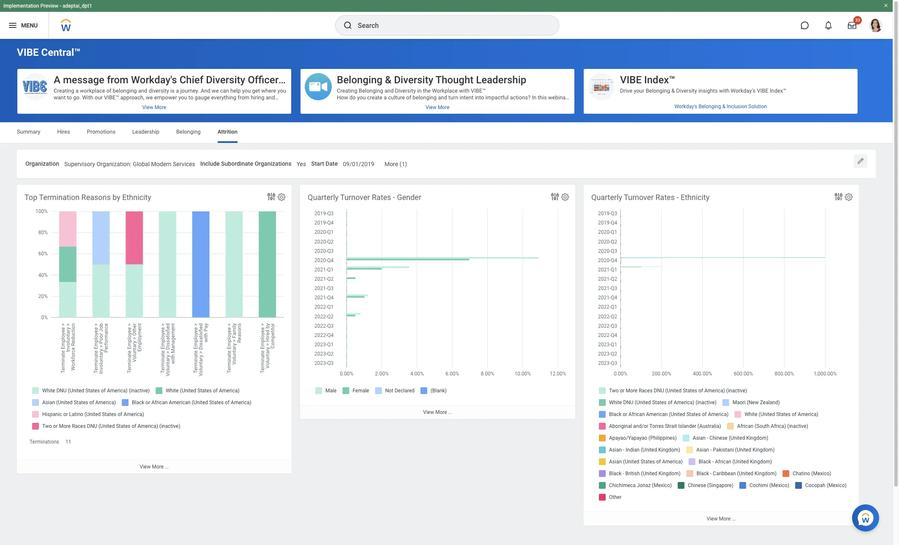 Task type: describe. For each thing, give the bounding box(es) containing it.
your inside creating a workplace of belonging and diversity is a journey. and we can help you get where you want to go. with our vibe™ approach, we empower you to gauge everything from hiring and promotions to your people's sense of belonging—so you can see where you stand and then take action.
[[89, 101, 100, 107]]

to down each
[[458, 142, 463, 148]]

09/01/2019 text field
[[343, 156, 375, 170]]

1 horizontal spatial leadership
[[477, 74, 527, 86]]

yes
[[297, 161, 306, 168]]

tab list inside main content
[[8, 123, 885, 143]]

1 vertical spatial workday
[[362, 169, 383, 175]]

then
[[263, 101, 274, 107]]

accelerate
[[457, 176, 482, 182]]

workday's belonging & inclusion solution
[[675, 104, 768, 110]]

... for top termination reasons by ethnicity
[[165, 464, 169, 470]]

2 vertical spatial vibe
[[758, 88, 769, 94]]

do
[[350, 94, 356, 101]]

a message from workday's chief diversity officer carin taylor
[[54, 74, 335, 86]]

with inside creating belonging and diversity in the workplace with vibe™ how do you create a culture of belonging and turn intent into impactful actions? in this webinar, we share our strategies for valuing inclusion, belonging, and equity for all and show how our solutions can help you enable change. watch webinar
[[460, 88, 470, 94]]

we inside creating belonging and diversity in the workplace with vibe™ how do you create a culture of belonging and turn intent into impactful actions? in this webinar, we share our strategies for valuing inclusion, belonging, and equity for all and show how our solutions can help you enable change. watch webinar
[[337, 101, 344, 107]]

equality
[[416, 128, 435, 135]]

gauge
[[195, 94, 210, 101]]

to right path
[[410, 128, 415, 135]]

create inside uniting at workday for social justice we're taking action to examine our practices and accelerate progress in our company. learn how we're working together to create systemic change both within workday and externally. read blog
[[412, 182, 427, 189]]

diversity left efforts
[[750, 101, 771, 107]]

menu button
[[0, 12, 49, 39]]

0 vertical spatial where
[[262, 88, 276, 94]]

a
[[54, 74, 60, 86]]

belonging,
[[447, 101, 472, 107]]

uniting
[[337, 169, 354, 175]]

social
[[393, 169, 408, 175]]

view for quarterly turnover rates - ethnicity
[[707, 516, 718, 522]]

our left company.
[[512, 176, 520, 182]]

strategies
[[370, 101, 394, 107]]

how inside creating belonging and diversity in the workplace with vibe™ how do you create a culture of belonging and turn intent into impactful actions? in this webinar, we share our strategies for valuing inclusion, belonging, and equity for all and show how our solutions can help you enable change. watch webinar
[[540, 101, 551, 107]]

belonging down insights
[[699, 104, 722, 110]]

profile logan mcneil image
[[870, 19, 883, 34]]

go.
[[73, 94, 81, 101]]

journey.
[[180, 88, 199, 94]]

stand
[[237, 101, 251, 107]]

taylor
[[308, 74, 335, 86]]

and down "actions?"
[[515, 101, 525, 107]]

diversity
[[149, 88, 169, 94]]

systemic
[[428, 182, 450, 189]]

attrition
[[218, 129, 238, 135]]

workplace
[[80, 88, 105, 94]]

and up culture
[[385, 88, 394, 94]]

to down with
[[83, 101, 88, 107]]

webinar inside coming together on the path to equality learn how companies, leaders, and organizations each play a role in building equality. join the webinar with workday leaders and discover ways to assess your intentions against outcomes and drive real change. watch webinar
[[354, 155, 374, 162]]

taking
[[352, 176, 367, 182]]

and up then
[[266, 94, 275, 101]]

leaders,
[[393, 135, 413, 141]]

to up together
[[385, 176, 390, 182]]

by
[[113, 193, 120, 202]]

diversity up valuing
[[394, 74, 434, 86]]

want
[[54, 94, 66, 101]]

more for quarterly turnover rates - gender
[[436, 409, 447, 415]]

approach,
[[120, 94, 145, 101]]

share
[[346, 101, 359, 107]]

working
[[363, 182, 382, 189]]

watch inside coming together on the path to equality learn how companies, leaders, and organizations each play a role in building equality. join the webinar with workday leaders and discover ways to assess your intentions against outcomes and drive real change. watch webinar
[[337, 155, 353, 162]]

notifications large image
[[825, 21, 834, 30]]

creating for creating a workplace of belonging and diversity is a journey. and we can help you get where you want to go. with our vibe™ approach, we empower you to gauge everything from hiring and promotions to your people's sense of belonging—so you can see where you stand and then take action.
[[54, 88, 74, 94]]

with inside coming together on the path to equality learn how companies, leaders, and organizations each play a role in building equality. join the webinar with workday leaders and discover ways to assess your intentions against outcomes and drive real change. watch webinar
[[358, 142, 368, 148]]

ethnicity for top termination reasons by ethnicity
[[122, 193, 151, 202]]

examine
[[391, 176, 412, 182]]

rates for gender
[[372, 193, 392, 202]]

and down company.
[[522, 182, 531, 189]]

uniting at workday for social justice we're taking action to examine our practices and accelerate progress in our company. learn how we're working together to create systemic change both within workday and externally. read blog
[[337, 169, 560, 195]]

top termination reasons by ethnicity
[[25, 193, 151, 202]]

menu
[[21, 22, 38, 29]]

and up approach,
[[138, 88, 147, 94]]

supervisory
[[64, 161, 95, 168]]

and down into at the right of page
[[474, 101, 483, 107]]

path
[[397, 128, 408, 135]]

creating belonging and diversity in the workplace with vibe™ how do you create a culture of belonging and turn intent into impactful actions? in this webinar, we share our strategies for valuing inclusion, belonging, and equity for all and show how our solutions can help you enable change. watch webinar
[[337, 88, 569, 121]]

and down hiring
[[252, 101, 262, 107]]

in inside uniting at workday for social justice we're taking action to examine our practices and accelerate progress in our company. learn how we're working together to create systemic change both within workday and externally. read blog
[[506, 176, 511, 182]]

vibe™ inside creating a workplace of belonging and diversity is a journey. and we can help you get where you want to go. with our vibe™ approach, we empower you to gauge everything from hiring and promotions to your people's sense of belonging—so you can see where you stand and then take action.
[[104, 94, 119, 101]]

... for quarterly turnover rates - ethnicity
[[733, 516, 737, 522]]

more inside text field
[[385, 161, 399, 168]]

inclusion,
[[423, 101, 446, 107]]

0 horizontal spatial where
[[211, 101, 226, 107]]

efforts
[[772, 101, 789, 107]]

assess
[[464, 142, 481, 148]]

services
[[173, 161, 195, 168]]

0 horizontal spatial we
[[146, 94, 153, 101]]

and down webinar
[[337, 148, 346, 155]]

1 vertical spatial the
[[388, 128, 396, 135]]

equality.
[[525, 135, 545, 141]]

creating for creating belonging and diversity in the workplace with vibe™ how do you create a culture of belonging and turn intent into impactful actions? in this webinar, we share our strategies for valuing inclusion, belonging, and equity for all and show how our solutions can help you enable change. watch webinar
[[337, 88, 358, 94]]

hiring
[[251, 94, 265, 101]]

play
[[472, 135, 482, 141]]

search image
[[343, 20, 353, 30]]

0 horizontal spatial of
[[106, 88, 112, 94]]

2 horizontal spatial your
[[634, 88, 645, 94]]

on
[[381, 128, 387, 135]]

take
[[275, 101, 285, 107]]

1 horizontal spatial of
[[139, 101, 144, 107]]

promotions
[[54, 101, 82, 107]]

close environment banner image
[[884, 3, 889, 8]]

view more ... for quarterly turnover rates - ethnicity
[[707, 516, 737, 522]]

view more ... for quarterly turnover rates - gender
[[424, 409, 453, 415]]

more (1)
[[385, 161, 407, 168]]

action
[[368, 176, 383, 182]]

adeptai_dpt1
[[63, 3, 92, 9]]

& up performance
[[672, 88, 676, 94]]

from inside creating a workplace of belonging and diversity is a journey. and we can help you get where you want to go. with our vibe™ approach, we empower you to gauge everything from hiring and promotions to your people's sense of belonging—so you can see where you stand and then take action.
[[238, 94, 250, 101]]

practices
[[423, 176, 445, 182]]

in
[[532, 94, 537, 101]]

our down justice on the left top
[[413, 176, 421, 182]]

top termination reasons by ethnicity element
[[17, 185, 292, 474]]

how
[[337, 94, 348, 101]]

ethnicity for quarterly turnover rates - ethnicity
[[681, 193, 710, 202]]

menu banner
[[0, 0, 894, 39]]

externally.
[[533, 182, 557, 189]]

into
[[475, 94, 485, 101]]

2 horizontal spatial with
[[720, 88, 730, 94]]

More (1) text field
[[385, 156, 407, 170]]

justice
[[409, 169, 427, 175]]

organization:
[[97, 161, 132, 168]]

company.
[[522, 176, 545, 182]]

Yes text field
[[297, 156, 306, 170]]

promotions
[[87, 129, 116, 135]]

11
[[66, 439, 71, 445]]

quarterly for quarterly turnover rates - gender
[[308, 193, 339, 202]]

configure and view chart data image for quarterly turnover rates - ethnicity
[[834, 192, 845, 202]]

belonging up services at the top of page
[[176, 129, 201, 135]]

to up promotions
[[67, 94, 72, 101]]

organizations
[[255, 160, 292, 167]]

our down webinar,
[[552, 101, 560, 107]]

our right share
[[361, 101, 369, 107]]

action.
[[54, 108, 70, 114]]

Search Workday  search field
[[358, 16, 542, 35]]

belonging inside creating belonging and diversity in the workplace with vibe™ how do you create a culture of belonging and turn intent into impactful actions? in this webinar, we share our strategies for valuing inclusion, belonging, and equity for all and show how our solutions can help you enable change. watch webinar
[[413, 94, 437, 101]]

modern
[[151, 161, 172, 168]]

drive
[[348, 148, 360, 155]]

focus
[[703, 101, 718, 107]]

and
[[201, 88, 211, 94]]

solution
[[749, 104, 768, 110]]

1 horizontal spatial index™
[[771, 88, 787, 94]]

vibe for vibe central™
[[17, 47, 39, 58]]

a inside coming together on the path to equality learn how companies, leaders, and organizations each play a role in building equality. join the webinar with workday leaders and discover ways to assess your intentions against outcomes and drive real change. watch webinar
[[483, 135, 486, 141]]

relative
[[643, 101, 663, 107]]

configure quarterly turnover rates - ethnicity image
[[845, 192, 854, 202]]

blog
[[351, 189, 362, 195]]

all
[[508, 101, 514, 107]]

belonging inside creating a workplace of belonging and diversity is a journey. and we can help you get where you want to go. with our vibe™ approach, we empower you to gauge everything from hiring and promotions to your people's sense of belonging—so you can see where you stand and then take action.
[[113, 88, 137, 94]]

& inside workday's belonging & inclusion solution link
[[723, 104, 726, 110]]

33
[[856, 18, 861, 22]]

quarterly turnover rates - gender element
[[300, 185, 576, 419]]

culture
[[388, 94, 405, 101]]

workday inside coming together on the path to equality learn how companies, leaders, and organizations each play a role in building equality. join the webinar with workday leaders and discover ways to assess your intentions against outcomes and drive real change. watch webinar
[[370, 142, 391, 148]]

together
[[384, 182, 404, 189]]

implementation preview -   adeptai_dpt1
[[3, 3, 92, 9]]

valuing
[[404, 101, 421, 107]]

learn inside uniting at workday for social justice we're taking action to examine our practices and accelerate progress in our company. learn how we're working together to create systemic change both within workday and externally. read blog
[[547, 176, 560, 182]]

progress
[[484, 176, 505, 182]]

and up 'change'
[[446, 176, 456, 182]]

subordinate
[[221, 160, 253, 167]]

outcomes
[[540, 142, 564, 148]]

1 horizontal spatial we
[[212, 88, 219, 94]]

help inside creating belonging and diversity in the workplace with vibe™ how do you create a culture of belonging and turn intent into impactful actions? in this webinar, we share our strategies for valuing inclusion, belonging, and equity for all and show how our solutions can help you enable change. watch webinar
[[371, 108, 382, 114]]

to down journey.
[[189, 94, 194, 101]]

help inside creating a workplace of belonging and diversity is a journey. and we can help you get where you want to go. with our vibe™ approach, we empower you to gauge everything from hiring and promotions to your people's sense of belonging—so you can see where you stand and then take action.
[[231, 88, 241, 94]]

message
[[63, 74, 104, 86]]



Task type: locate. For each thing, give the bounding box(es) containing it.
in inside coming together on the path to equality learn how companies, leaders, and organizations each play a role in building equality. join the webinar with workday leaders and discover ways to assess your intentions against outcomes and drive real change. watch webinar
[[498, 135, 503, 141]]

0 horizontal spatial ...
[[165, 464, 169, 470]]

1 vertical spatial workday's
[[731, 88, 756, 94]]

1 vertical spatial view
[[140, 464, 151, 470]]

1 horizontal spatial vibe™
[[471, 88, 486, 94]]

0 horizontal spatial belonging
[[113, 88, 137, 94]]

supervisory organization: global modern services
[[64, 161, 195, 168]]

gender
[[397, 193, 422, 202]]

with right insights
[[720, 88, 730, 94]]

1 vertical spatial vibe
[[621, 74, 642, 86]]

main content
[[0, 39, 894, 533]]

vibe™ inside creating belonging and diversity in the workplace with vibe™ how do you create a culture of belonging and turn intent into impactful actions? in this webinar, we share our strategies for valuing inclusion, belonging, and equity for all and show how our solutions can help you enable change. watch webinar
[[471, 88, 486, 94]]

watch down drive
[[337, 155, 353, 162]]

workday's up diversity
[[131, 74, 177, 86]]

and
[[138, 88, 147, 94], [385, 88, 394, 94], [266, 94, 275, 101], [438, 94, 448, 101], [252, 101, 262, 107], [474, 101, 483, 107], [515, 101, 525, 107], [414, 135, 423, 141], [411, 142, 421, 148], [337, 148, 346, 155], [446, 176, 456, 182], [522, 182, 531, 189]]

within
[[483, 182, 498, 189]]

read
[[337, 189, 350, 195]]

how up read
[[337, 182, 348, 189]]

both
[[471, 182, 482, 189]]

ethnicity inside quarterly turnover rates - ethnicity element
[[681, 193, 710, 202]]

for inside uniting at workday for social justice we're taking action to examine our practices and accelerate progress in our company. learn how we're working together to create systemic change both within workday and externally. read blog
[[384, 169, 391, 175]]

belonging inside creating belonging and diversity in the workplace with vibe™ how do you create a culture of belonging and turn intent into impactful actions? in this webinar, we share our strategies for valuing inclusion, belonging, and equity for all and show how our solutions can help you enable change. watch webinar
[[359, 88, 384, 94]]

0 horizontal spatial workday's
[[131, 74, 177, 86]]

for left all
[[500, 101, 507, 107]]

webinar up together
[[354, 115, 374, 121]]

belonging—so
[[145, 101, 179, 107]]

termination
[[39, 193, 80, 202]]

ethnicity
[[122, 193, 151, 202], [681, 193, 710, 202]]

belonging up "do"
[[337, 74, 383, 86]]

include subordinate organizations
[[200, 160, 292, 167]]

0 horizontal spatial creating
[[54, 88, 74, 94]]

change.
[[411, 108, 430, 114], [371, 148, 391, 155]]

webinar
[[354, 115, 374, 121], [354, 155, 374, 162]]

workday down progress
[[499, 182, 521, 189]]

index™ up efforts
[[771, 88, 787, 94]]

... inside quarterly turnover rates - gender element
[[449, 409, 453, 415]]

can up everything
[[220, 88, 229, 94]]

a
[[76, 88, 79, 94], [176, 88, 179, 94], [384, 94, 387, 101], [483, 135, 486, 141]]

creating inside creating a workplace of belonging and diversity is a journey. and we can help you get where you want to go. with our vibe™ approach, we empower you to gauge everything from hiring and promotions to your people's sense of belonging—so you can see where you stand and then take action.
[[54, 88, 74, 94]]

learn down the coming
[[337, 135, 351, 141]]

configure and view chart data image inside quarterly turnover rates - gender element
[[550, 192, 561, 202]]

2 vertical spatial view more ... link
[[584, 512, 860, 526]]

creating a workplace of belonging and diversity is a journey. and we can help you get where you want to go. with our vibe™ approach, we empower you to gauge everything from hiring and promotions to your people's sense of belonging—so you can see where you stand and then take action.
[[54, 88, 286, 114]]

organization
[[25, 160, 59, 167]]

preview
[[40, 3, 58, 9]]

diversity up culture
[[395, 88, 416, 94]]

tab list containing summary
[[8, 123, 885, 143]]

include
[[200, 160, 220, 167]]

where
[[262, 88, 276, 94], [211, 101, 226, 107]]

edit image
[[857, 157, 866, 165]]

show
[[526, 101, 539, 107]]

1 vertical spatial where
[[211, 101, 226, 107]]

actions?
[[510, 94, 531, 101]]

1 horizontal spatial in
[[498, 135, 503, 141]]

inbox large image
[[849, 21, 857, 30]]

0 horizontal spatial from
[[107, 74, 129, 86]]

your right "drive"
[[634, 88, 645, 94]]

of inside creating belonging and diversity in the workplace with vibe™ how do you create a culture of belonging and turn intent into impactful actions? in this webinar, we share our strategies for valuing inclusion, belonging, and equity for all and show how our solutions can help you enable change. watch webinar
[[407, 94, 412, 101]]

2 vertical spatial how
[[337, 182, 348, 189]]

- inside menu banner
[[60, 3, 61, 9]]

2 vertical spatial your
[[483, 142, 493, 148]]

and down workplace
[[438, 94, 448, 101]]

1 turnover from the left
[[341, 193, 370, 202]]

for down "more (1)"
[[384, 169, 391, 175]]

organization element
[[64, 155, 195, 171]]

09/01/2019
[[343, 161, 375, 168]]

against
[[520, 142, 538, 148]]

and down the equality
[[414, 135, 423, 141]]

0 horizontal spatial leadership
[[132, 129, 160, 135]]

1 horizontal spatial configure and view chart data image
[[834, 192, 845, 202]]

vibe
[[17, 47, 39, 58], [621, 74, 642, 86], [758, 88, 769, 94]]

1 vertical spatial how
[[352, 135, 363, 141]]

- for quarterly turnover rates - gender
[[393, 193, 396, 202]]

0 horizontal spatial view more ... link
[[17, 460, 292, 474]]

1 horizontal spatial your
[[483, 142, 493, 148]]

can right the solutions
[[361, 108, 370, 114]]

learn up externally.
[[547, 176, 560, 182]]

view more ... link for quarterly turnover rates - ethnicity
[[584, 512, 860, 526]]

belonging & diversity thought leadership
[[337, 74, 527, 86]]

2 webinar from the top
[[354, 155, 374, 162]]

turnover for ethnicity
[[625, 193, 654, 202]]

discover
[[422, 142, 443, 148]]

33 button
[[844, 16, 863, 35]]

view for quarterly turnover rates - gender
[[424, 409, 435, 415]]

0 horizontal spatial ethnicity
[[122, 193, 151, 202]]

learn inside coming together on the path to equality learn how companies, leaders, and organizations each play a role in building equality. join the webinar with workday leaders and discover ways to assess your intentions against outcomes and drive real change. watch webinar
[[337, 135, 351, 141]]

2 horizontal spatial ...
[[733, 516, 737, 522]]

1 configure and view chart data image from the left
[[550, 192, 561, 202]]

1 horizontal spatial turnover
[[625, 193, 654, 202]]

more for top termination reasons by ethnicity
[[152, 464, 164, 470]]

view inside quarterly turnover rates - ethnicity element
[[707, 516, 718, 522]]

we down diversity
[[146, 94, 153, 101]]

0 vertical spatial ...
[[449, 409, 453, 415]]

2 horizontal spatial of
[[407, 94, 412, 101]]

our down workplace at the left top
[[95, 94, 103, 101]]

webinar down real
[[354, 155, 374, 162]]

implementation
[[3, 3, 39, 9]]

1 vertical spatial webinar
[[354, 155, 374, 162]]

0 horizontal spatial -
[[60, 3, 61, 9]]

a inside creating belonging and diversity in the workplace with vibe™ how do you create a culture of belonging and turn intent into impactful actions? in this webinar, we share our strategies for valuing inclusion, belonging, and equity for all and show how our solutions can help you enable change. watch webinar
[[384, 94, 387, 101]]

organizations
[[424, 135, 458, 141]]

top
[[25, 193, 37, 202]]

diversity up everything
[[206, 74, 245, 86]]

& left solution
[[745, 101, 749, 107]]

0 vertical spatial create
[[367, 94, 383, 101]]

view for top termination reasons by ethnicity
[[140, 464, 151, 470]]

the right on
[[388, 128, 396, 135]]

create up strategies
[[367, 94, 383, 101]]

and down leaders,
[[411, 142, 421, 148]]

view
[[424, 409, 435, 415], [140, 464, 151, 470], [707, 516, 718, 522]]

help down strategies
[[371, 108, 382, 114]]

we right and
[[212, 88, 219, 94]]

from
[[107, 74, 129, 86], [238, 94, 250, 101]]

vibe down menu
[[17, 47, 39, 58]]

view more ...
[[424, 409, 453, 415], [140, 464, 169, 470], [707, 516, 737, 522]]

belonging up inclusion,
[[413, 94, 437, 101]]

2 horizontal spatial for
[[500, 101, 507, 107]]

0 vertical spatial vibe
[[17, 47, 39, 58]]

start date element
[[343, 155, 375, 171]]

create down justice on the left top
[[412, 182, 427, 189]]

change. down companies,
[[371, 148, 391, 155]]

your inside coming together on the path to equality learn how companies, leaders, and organizations each play a role in building equality. join the webinar with workday leaders and discover ways to assess your intentions against outcomes and drive real change. watch webinar
[[483, 142, 493, 148]]

0 horizontal spatial help
[[231, 88, 241, 94]]

0 vertical spatial can
[[220, 88, 229, 94]]

view more ... for top termination reasons by ethnicity
[[140, 464, 169, 470]]

Supervisory Organization: Global Modern Services text field
[[64, 156, 195, 170]]

vibe for vibe index™
[[621, 74, 642, 86]]

2 horizontal spatial vibe
[[758, 88, 769, 94]]

1 vertical spatial leadership
[[132, 129, 160, 135]]

0 horizontal spatial the
[[388, 128, 396, 135]]

2 ethnicity from the left
[[681, 193, 710, 202]]

for down culture
[[396, 101, 402, 107]]

0 horizontal spatial vibe
[[17, 47, 39, 58]]

0 horizontal spatial for
[[384, 169, 391, 175]]

turn
[[449, 94, 459, 101]]

0 vertical spatial workday's
[[131, 74, 177, 86]]

1 horizontal spatial with
[[460, 88, 470, 94]]

date
[[326, 160, 338, 167]]

1 watch from the top
[[337, 115, 353, 121]]

1 horizontal spatial ...
[[449, 409, 453, 415]]

vibe central™
[[17, 47, 81, 58]]

2 watch from the top
[[337, 155, 353, 162]]

a right is
[[176, 88, 179, 94]]

0 vertical spatial from
[[107, 74, 129, 86]]

measure
[[621, 101, 642, 107]]

watch down the solutions
[[337, 115, 353, 121]]

vibe up solution
[[758, 88, 769, 94]]

in right progress
[[506, 176, 511, 182]]

officer
[[248, 74, 279, 86]]

configure top termination reasons by ethnicity image
[[277, 192, 286, 202]]

turnover
[[341, 193, 370, 202], [625, 193, 654, 202]]

0 vertical spatial leadership
[[477, 74, 527, 86]]

... inside top termination reasons by ethnicity element
[[165, 464, 169, 470]]

2 horizontal spatial in
[[506, 176, 511, 182]]

for
[[396, 101, 402, 107], [500, 101, 507, 107], [384, 169, 391, 175]]

configure quarterly turnover rates - gender image
[[561, 192, 570, 202]]

0 vertical spatial help
[[231, 88, 241, 94]]

watch inside creating belonging and diversity in the workplace with vibe™ how do you create a culture of belonging and turn intent into impactful actions? in this webinar, we share our strategies for valuing inclusion, belonging, and equity for all and show how our solutions can help you enable change. watch webinar
[[337, 115, 353, 121]]

change. down valuing
[[411, 108, 430, 114]]

... for quarterly turnover rates - gender
[[449, 409, 453, 415]]

2 horizontal spatial we
[[337, 101, 344, 107]]

create inside creating belonging and diversity in the workplace with vibe™ how do you create a culture of belonging and turn intent into impactful actions? in this webinar, we share our strategies for valuing inclusion, belonging, and equity for all and show how our solutions can help you enable change. watch webinar
[[367, 94, 383, 101]]

to
[[67, 94, 72, 101], [189, 94, 194, 101], [83, 101, 88, 107], [697, 101, 702, 107], [410, 128, 415, 135], [458, 142, 463, 148], [385, 176, 390, 182], [405, 182, 410, 189]]

1 horizontal spatial rates
[[656, 193, 675, 202]]

companies,
[[364, 135, 392, 141]]

- for quarterly turnover rates - ethnicity
[[677, 193, 679, 202]]

0 vertical spatial change.
[[411, 108, 430, 114]]

with up intent
[[460, 88, 470, 94]]

in right role
[[498, 135, 503, 141]]

main content containing vibe central™
[[0, 39, 894, 533]]

inclusion
[[727, 104, 748, 110]]

can inside creating belonging and diversity in the workplace with vibe™ how do you create a culture of belonging and turn intent into impactful actions? in this webinar, we share our strategies for valuing inclusion, belonging, and equity for all and show how our solutions can help you enable change. watch webinar
[[361, 108, 370, 114]]

quarterly for quarterly turnover rates - ethnicity
[[592, 193, 623, 202]]

0 horizontal spatial vibe™
[[104, 94, 119, 101]]

2 configure and view chart data image from the left
[[834, 192, 845, 202]]

to down examine
[[405, 182, 410, 189]]

0 horizontal spatial index™
[[645, 74, 676, 86]]

creating up want
[[54, 88, 74, 94]]

1 horizontal spatial how
[[352, 135, 363, 141]]

workday down companies,
[[370, 142, 391, 148]]

quarterly turnover rates - gender
[[308, 193, 422, 202]]

webinar inside creating belonging and diversity in the workplace with vibe™ how do you create a culture of belonging and turn intent into impactful actions? in this webinar, we share our strategies for valuing inclusion, belonging, and equity for all and show how our solutions can help you enable change. watch webinar
[[354, 115, 374, 121]]

to left focus
[[697, 101, 702, 107]]

people's
[[101, 101, 121, 107]]

view more ... inside quarterly turnover rates - gender element
[[424, 409, 453, 415]]

configure and view chart data image left configure quarterly turnover rates - ethnicity icon
[[834, 192, 845, 202]]

0 vertical spatial webinar
[[354, 115, 374, 121]]

help
[[231, 88, 241, 94], [371, 108, 382, 114]]

view inside quarterly turnover rates - gender element
[[424, 409, 435, 415]]

& up culture
[[385, 74, 392, 86]]

belonging up approach,
[[113, 88, 137, 94]]

view inside top termination reasons by ethnicity element
[[140, 464, 151, 470]]

where down everything
[[211, 101, 226, 107]]

belonging
[[113, 88, 137, 94], [413, 94, 437, 101]]

2 horizontal spatial view more ... link
[[584, 512, 860, 526]]

vibe™ up 'people's'
[[104, 94, 119, 101]]

the right join
[[558, 135, 566, 141]]

view more ... link for top termination reasons by ethnicity
[[17, 460, 292, 474]]

1 rates from the left
[[372, 193, 392, 202]]

rates
[[372, 193, 392, 202], [656, 193, 675, 202]]

view more ... inside top termination reasons by ethnicity element
[[140, 464, 169, 470]]

central™
[[41, 47, 81, 58]]

start date
[[312, 160, 338, 167]]

view more ... link for quarterly turnover rates - gender
[[300, 405, 576, 419]]

1 vertical spatial create
[[412, 182, 427, 189]]

tab list
[[8, 123, 885, 143]]

0 horizontal spatial view more ...
[[140, 464, 169, 470]]

help up everything
[[231, 88, 241, 94]]

can down gauge
[[191, 101, 200, 107]]

how inside coming together on the path to equality learn how companies, leaders, and organizations each play a role in building equality. join the webinar with workday leaders and discover ways to assess your intentions against outcomes and drive real change. watch webinar
[[352, 135, 363, 141]]

is
[[171, 88, 175, 94]]

reasons
[[81, 193, 111, 202]]

1 horizontal spatial for
[[396, 101, 402, 107]]

index™ up relative at the right top
[[645, 74, 676, 86]]

0 horizontal spatial how
[[337, 182, 348, 189]]

1 horizontal spatial create
[[412, 182, 427, 189]]

&
[[385, 74, 392, 86], [672, 88, 676, 94], [745, 101, 749, 107], [723, 104, 726, 110]]

the inside creating belonging and diversity in the workplace with vibe™ how do you create a culture of belonging and turn intent into impactful actions? in this webinar, we share our strategies for valuing inclusion, belonging, and equity for all and show how our solutions can help you enable change. watch webinar
[[423, 88, 431, 94]]

2 rates from the left
[[656, 193, 675, 202]]

0 vertical spatial workday
[[370, 142, 391, 148]]

0 horizontal spatial change.
[[371, 148, 391, 155]]

1 vertical spatial change.
[[371, 148, 391, 155]]

1 vertical spatial can
[[191, 101, 200, 107]]

rates for ethnicity
[[656, 193, 675, 202]]

0 horizontal spatial in
[[418, 88, 422, 94]]

2 quarterly from the left
[[592, 193, 623, 202]]

leadership down sense
[[132, 129, 160, 135]]

belonging up relative at the right top
[[646, 88, 671, 94]]

0 horizontal spatial quarterly
[[308, 193, 339, 202]]

belonging up strategies
[[359, 88, 384, 94]]

1 horizontal spatial ethnicity
[[681, 193, 710, 202]]

1 horizontal spatial from
[[238, 94, 250, 101]]

2 creating from the left
[[337, 88, 358, 94]]

we're
[[337, 176, 351, 182]]

more inside quarterly turnover rates - gender element
[[436, 409, 447, 415]]

with up real
[[358, 142, 368, 148]]

creating
[[54, 88, 74, 94], [337, 88, 358, 94]]

2 vertical spatial view more ...
[[707, 516, 737, 522]]

2 horizontal spatial view more ...
[[707, 516, 737, 522]]

1 vertical spatial ...
[[165, 464, 169, 470]]

diversity up performance
[[677, 88, 698, 94]]

1 horizontal spatial workday's
[[675, 104, 698, 110]]

11 button
[[66, 439, 73, 445]]

quarterly down we're
[[308, 193, 339, 202]]

0 horizontal spatial view
[[140, 464, 151, 470]]

2 vertical spatial the
[[558, 135, 566, 141]]

1 horizontal spatial belonging
[[413, 94, 437, 101]]

2 vertical spatial workday
[[499, 182, 521, 189]]

leadership up impactful in the top right of the page
[[477, 74, 527, 86]]

workday up action
[[362, 169, 383, 175]]

diversity inside creating belonging and diversity in the workplace with vibe™ how do you create a culture of belonging and turn intent into impactful actions? in this webinar, we share our strategies for valuing inclusion, belonging, and equity for all and show how our solutions can help you enable change. watch webinar
[[395, 88, 416, 94]]

a up go.
[[76, 88, 79, 94]]

include subordinate organizations element
[[297, 155, 306, 171]]

creating inside creating belonging and diversity in the workplace with vibe™ how do you create a culture of belonging and turn intent into impactful actions? in this webinar, we share our strategies for valuing inclusion, belonging, and equity for all and show how our solutions can help you enable change. watch webinar
[[337, 88, 358, 94]]

quarterly
[[308, 193, 339, 202], [592, 193, 623, 202]]

webinar
[[337, 142, 357, 148]]

ethnicity inside top termination reasons by ethnicity element
[[122, 193, 151, 202]]

of up 'people's'
[[106, 88, 112, 94]]

leaders
[[392, 142, 410, 148]]

0 horizontal spatial turnover
[[341, 193, 370, 202]]

your down with
[[89, 101, 100, 107]]

a left role
[[483, 135, 486, 141]]

workday's belonging & inclusion solution link
[[584, 100, 858, 113]]

coming together on the path to equality learn how companies, leaders, and organizations each play a role in building equality. join the webinar with workday leaders and discover ways to assess your intentions against outcomes and drive real change. watch webinar
[[337, 128, 566, 162]]

how up webinar
[[352, 135, 363, 141]]

change. inside creating belonging and diversity in the workplace with vibe™ how do you create a culture of belonging and turn intent into impactful actions? in this webinar, we share our strategies for valuing inclusion, belonging, and equity for all and show how our solutions can help you enable change. watch webinar
[[411, 108, 430, 114]]

creating up how
[[337, 88, 358, 94]]

a up strategies
[[384, 94, 387, 101]]

vibe™ up into at the right of page
[[471, 88, 486, 94]]

1 horizontal spatial learn
[[547, 176, 560, 182]]

1 horizontal spatial quarterly
[[592, 193, 623, 202]]

0 horizontal spatial learn
[[337, 135, 351, 141]]

global
[[133, 161, 150, 168]]

create
[[367, 94, 383, 101], [412, 182, 427, 189]]

the down belonging & diversity thought leadership
[[423, 88, 431, 94]]

1 horizontal spatial -
[[393, 193, 396, 202]]

how inside uniting at workday for social justice we're taking action to examine our practices and accelerate progress in our company. learn how we're working together to create systemic change both within workday and externally. read blog
[[337, 182, 348, 189]]

0 vertical spatial index™
[[645, 74, 676, 86]]

belonging right focus
[[720, 101, 744, 107]]

1 vertical spatial learn
[[547, 176, 560, 182]]

impactful
[[486, 94, 509, 101]]

configure and view chart data image left configure quarterly turnover rates - gender icon
[[550, 192, 561, 202]]

... inside quarterly turnover rates - ethnicity element
[[733, 516, 737, 522]]

we
[[212, 88, 219, 94], [146, 94, 153, 101], [337, 101, 344, 107]]

where down officer
[[262, 88, 276, 94]]

configure and view chart data image
[[550, 192, 561, 202], [834, 192, 845, 202]]

0 vertical spatial the
[[423, 88, 431, 94]]

we down how
[[337, 101, 344, 107]]

turnover for gender
[[341, 193, 370, 202]]

0 vertical spatial view
[[424, 409, 435, 415]]

configure and view chart data image inside quarterly turnover rates - ethnicity element
[[834, 192, 845, 202]]

real
[[361, 148, 370, 155]]

configure and view chart data image for quarterly turnover rates - gender
[[550, 192, 561, 202]]

join
[[546, 135, 557, 141]]

workplace
[[432, 88, 458, 94]]

1 vertical spatial view more ... link
[[17, 460, 292, 474]]

2 vertical spatial in
[[506, 176, 511, 182]]

1 vertical spatial view more ...
[[140, 464, 169, 470]]

2 horizontal spatial the
[[558, 135, 566, 141]]

start
[[312, 160, 324, 167]]

workday's down drive your belonging & diversity insights with workday's vibe index™
[[675, 104, 698, 110]]

in inside creating belonging and diversity in the workplace with vibe™ how do you create a culture of belonging and turn intent into impactful actions? in this webinar, we share our strategies for valuing inclusion, belonging, and equity for all and show how our solutions can help you enable change. watch webinar
[[418, 88, 422, 94]]

of up valuing
[[407, 94, 412, 101]]

more inside top termination reasons by ethnicity element
[[152, 464, 164, 470]]

1 horizontal spatial view
[[424, 409, 435, 415]]

1 horizontal spatial vibe
[[621, 74, 642, 86]]

2 vertical spatial workday's
[[675, 104, 698, 110]]

more inside quarterly turnover rates - ethnicity element
[[720, 516, 731, 522]]

1 quarterly from the left
[[308, 193, 339, 202]]

quarterly turnover rates - ethnicity element
[[584, 185, 860, 526]]

this
[[538, 94, 547, 101]]

justify image
[[8, 20, 18, 30]]

how down this at right top
[[540, 101, 551, 107]]

vibe index™
[[621, 74, 676, 86]]

2 turnover from the left
[[625, 193, 654, 202]]

of
[[106, 88, 112, 94], [407, 94, 412, 101], [139, 101, 144, 107]]

configure and view chart data image
[[267, 192, 277, 202]]

intentions
[[495, 142, 519, 148]]

1 ethnicity from the left
[[122, 193, 151, 202]]

more for quarterly turnover rates - ethnicity
[[720, 516, 731, 522]]

1 webinar from the top
[[354, 115, 374, 121]]

1 creating from the left
[[54, 88, 74, 94]]

2 vertical spatial view
[[707, 516, 718, 522]]

change. inside coming together on the path to equality learn how companies, leaders, and organizations each play a role in building equality. join the webinar with workday leaders and discover ways to assess your intentions against outcomes and drive real change. watch webinar
[[371, 148, 391, 155]]

0 horizontal spatial can
[[191, 101, 200, 107]]

2 vertical spatial can
[[361, 108, 370, 114]]

1 horizontal spatial view more ...
[[424, 409, 453, 415]]

quarterly right configure quarterly turnover rates - gender icon
[[592, 193, 623, 202]]

1 horizontal spatial change.
[[411, 108, 430, 114]]

our inside creating a workplace of belonging and diversity is a journey. and we can help you get where you want to go. with our vibe™ approach, we empower you to gauge everything from hiring and promotions to your people's sense of belonging—so you can see where you stand and then take action.
[[95, 94, 103, 101]]

view more ... inside quarterly turnover rates - ethnicity element
[[707, 516, 737, 522]]

your
[[634, 88, 645, 94], [89, 101, 100, 107], [483, 142, 493, 148]]

of down approach,
[[139, 101, 144, 107]]

from up the stand
[[238, 94, 250, 101]]

workday
[[370, 142, 391, 148], [362, 169, 383, 175], [499, 182, 521, 189]]

2 horizontal spatial -
[[677, 193, 679, 202]]



Task type: vqa. For each thing, say whether or not it's contained in the screenshot.
the top Midpoint
no



